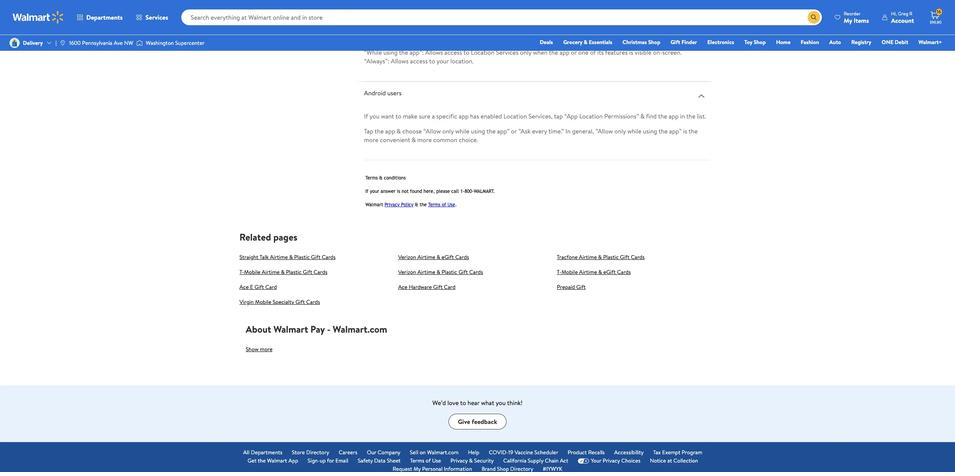 Task type: describe. For each thing, give the bounding box(es) containing it.
supercenter
[[175, 39, 205, 47]]

airtime down tracfone airtime & plastic gift cards link at the right bottom
[[580, 269, 598, 277]]

gift down verizon airtime & egift cards link
[[459, 269, 468, 277]]

want
[[381, 112, 394, 121]]

 image for 1600 pennsylvania ave nw
[[60, 40, 66, 46]]

& down verizon airtime & egift cards link
[[437, 269, 441, 277]]

virgin mobile specialty gift cards
[[240, 299, 320, 307]]

auto
[[830, 38, 842, 46]]

of inside "while using the app": allows access to location services only when the app or one of its features is visible on-screen. "always": allows access to your location.
[[591, 48, 596, 57]]

hi, greg r account
[[892, 10, 915, 25]]

1 horizontal spatial you
[[496, 399, 506, 408]]

2 horizontal spatial location
[[580, 112, 603, 121]]

privacy choices icon image
[[578, 459, 590, 465]]

ace for ace e gift card
[[240, 284, 249, 292]]

1600 pennsylvania ave nw
[[69, 39, 133, 47]]

love
[[448, 399, 459, 408]]

privacy & security link
[[451, 458, 494, 466]]

airtime up ace hardware gift card link
[[418, 269, 436, 277]]

app left has
[[459, 112, 469, 121]]

at
[[668, 458, 673, 465]]

your privacy choices
[[591, 458, 641, 465]]

in
[[566, 127, 571, 136]]

fashion
[[801, 38, 820, 46]]

privacy inside 'link'
[[451, 458, 468, 465]]

enabled
[[481, 112, 502, 121]]

1 app" from the left
[[498, 127, 510, 136]]

verizon airtime & egift cards
[[398, 254, 469, 262]]

"app
[[565, 112, 578, 121]]

data
[[375, 458, 386, 465]]

show more button
[[246, 344, 273, 356]]

ace e gift card
[[240, 284, 277, 292]]

1 horizontal spatial access
[[445, 48, 462, 57]]

e
[[250, 284, 253, 292]]

0 horizontal spatial allows
[[391, 57, 409, 65]]

gift right e
[[255, 284, 264, 292]]

only inside "while using the app": allows access to location services only when the app or one of its features is visible on-screen. "always": allows access to your location.
[[520, 48, 532, 57]]

that
[[400, 3, 411, 12]]

convenient
[[380, 136, 410, 144]]

gift right specialty
[[296, 299, 305, 307]]

1 vertical spatial walmart
[[274, 323, 308, 336]]

to right love
[[461, 399, 466, 408]]

0 horizontal spatial you
[[370, 112, 380, 121]]

app left in
[[669, 112, 679, 121]]

2 app" from the left
[[670, 127, 682, 136]]

android users image
[[697, 92, 707, 101]]

electronics link
[[704, 38, 738, 47]]

accessibility
[[615, 449, 644, 457]]

0 vertical spatial walmart
[[433, 18, 456, 27]]

0 horizontal spatial walmart.com
[[333, 323, 388, 336]]

plastic down verizon airtime & egift cards link
[[442, 269, 458, 277]]

0 horizontal spatial access
[[410, 57, 428, 65]]

app inside "while using the app": allows access to location services only when the app or one of its features is visible on-screen. "always": allows access to your location.
[[560, 48, 570, 57]]

notice at collection
[[650, 458, 699, 465]]

ace hardware gift card link
[[398, 284, 456, 292]]

app inside tap the app & choose "allow only while using the app" or "ask every time." in general, "allow only while using the app" is the more convenient & more common choice.
[[386, 127, 395, 136]]

program
[[682, 449, 703, 457]]

in
[[681, 112, 686, 121]]

mobile for t-mobile airtime & plastic gift cards
[[244, 269, 261, 277]]

verizon airtime & plastic gift cards
[[398, 269, 483, 277]]

t- for t-mobile airtime & plastic gift cards
[[240, 269, 244, 277]]

common
[[434, 136, 458, 144]]

prepaid
[[557, 284, 575, 292]]

email
[[336, 458, 349, 465]]

registry link
[[848, 38, 876, 47]]

notice at collection link
[[650, 458, 699, 466]]

1 horizontal spatial more
[[364, 136, 379, 144]]

specific
[[437, 112, 458, 121]]

shop for toy shop
[[754, 38, 766, 46]]

or inside tap the app & choose "allow only while using the app" or "ask every time." in general, "allow only while using the app" is the more convenient & more common choice.
[[511, 127, 517, 136]]

covid-
[[489, 449, 509, 457]]

app":
[[410, 48, 424, 57]]

using inside "while using the app": allows access to location services only when the app or one of its features is visible on-screen. "always": allows access to your location.
[[384, 48, 398, 57]]

t-mobile airtime & plastic gift cards
[[240, 269, 328, 277]]

below:
[[478, 33, 496, 42]]

tap inside tap the app & choose "allow only while using the app" or "ask every time." in general, "allow only while using the app" is the more convenient & more common choice.
[[364, 127, 374, 136]]

r
[[910, 10, 913, 17]]

gift finder
[[671, 38, 698, 46]]

"ask
[[519, 127, 531, 136]]

store
[[292, 449, 305, 457]]

gift down verizon airtime & plastic gift cards link
[[434, 284, 443, 292]]

& inside 'link'
[[469, 458, 473, 465]]

sign-
[[308, 458, 320, 465]]

1 while from the left
[[456, 127, 470, 136]]

account
[[892, 16, 915, 25]]

2. make sure that "location services" is on
[[364, 3, 479, 12]]

get
[[248, 458, 257, 465]]

terms of use link
[[410, 458, 441, 466]]

& left select
[[403, 33, 407, 42]]

tracfone airtime & plastic gift cards
[[557, 254, 645, 262]]

tracfone airtime & plastic gift cards link
[[557, 254, 645, 262]]

android users
[[364, 89, 402, 97]]

christmas shop link
[[619, 38, 664, 47]]

gift right "prepaid"
[[577, 284, 586, 292]]

your
[[591, 458, 602, 465]]

services inside "while using the app": allows access to location services only when the app or one of its features is visible on-screen. "always": allows access to your location.
[[496, 48, 519, 57]]

airtime up t-mobile airtime & egift cards link
[[579, 254, 597, 262]]

safety data sheet
[[358, 458, 401, 465]]

tax exempt program link
[[654, 449, 703, 458]]

scheduler
[[535, 449, 559, 457]]

if
[[364, 112, 368, 121]]

company
[[378, 449, 401, 457]]

to left your
[[429, 57, 435, 65]]

exempt
[[663, 449, 681, 457]]

Search search field
[[181, 9, 822, 25]]

help
[[468, 449, 480, 457]]

tap the app & choose "allow only while using the app" or "ask every time." in general, "allow only while using the app" is the more convenient & more common choice.
[[364, 127, 698, 144]]

our company
[[367, 449, 401, 457]]

2 horizontal spatial only
[[615, 127, 626, 136]]

store directory
[[292, 449, 330, 457]]

0 horizontal spatial is
[[467, 3, 471, 12]]

sell
[[410, 449, 419, 457]]

1 horizontal spatial allows
[[426, 48, 443, 57]]

show
[[246, 346, 259, 354]]

0 vertical spatial one
[[427, 33, 437, 42]]

safety
[[358, 458, 373, 465]]

deals
[[540, 38, 553, 46]]

its
[[598, 48, 604, 57]]

get the walmart app link
[[248, 458, 298, 466]]

safety data sheet link
[[358, 458, 401, 466]]

think!
[[508, 399, 523, 408]]

sign-up for email link
[[308, 458, 349, 466]]

services inside 'popup button'
[[146, 13, 168, 22]]

app up options
[[458, 18, 468, 27]]

walmart image
[[13, 11, 64, 24]]

gift up t-mobile airtime & plastic gift cards
[[311, 254, 321, 262]]

one
[[882, 38, 894, 46]]

toy shop link
[[741, 38, 770, 47]]

general,
[[573, 127, 594, 136]]

straight talk airtime & plastic gift cards
[[240, 254, 336, 262]]

terms of use
[[410, 458, 441, 465]]

2 horizontal spatial more
[[418, 136, 432, 144]]

$96.80
[[931, 19, 942, 25]]

departments inside dropdown button
[[86, 13, 123, 22]]

privacy & security
[[451, 458, 494, 465]]

is inside tap the app & choose "allow only while using the app" or "ask every time." in general, "allow only while using the app" is the more convenient & more common choice.
[[684, 127, 688, 136]]



Task type: locate. For each thing, give the bounding box(es) containing it.
 image left delivery
[[9, 38, 20, 48]]

shop right toy on the top
[[754, 38, 766, 46]]

reorder my items
[[845, 10, 870, 25]]

2 horizontal spatial of
[[591, 48, 596, 57]]

more left common
[[418, 136, 432, 144]]

app" down in
[[670, 127, 682, 136]]

& down tracfone airtime & plastic gift cards link at the right bottom
[[599, 269, 603, 277]]

0 vertical spatial egift
[[442, 254, 454, 262]]

location down below:
[[471, 48, 495, 57]]

verizon airtime & plastic gift cards link
[[398, 269, 483, 277]]

1 horizontal spatial find
[[647, 112, 657, 121]]

find up select
[[411, 18, 421, 27]]

departments up "1600 pennsylvania ave nw"
[[86, 13, 123, 22]]

4. tap the app & select one of the options below:
[[364, 33, 496, 42]]

1 shop from the left
[[649, 38, 661, 46]]

1 vertical spatial find
[[647, 112, 657, 121]]

0 horizontal spatial shop
[[649, 38, 661, 46]]

walmart+
[[919, 38, 943, 46]]

is right services"
[[467, 3, 471, 12]]

0 vertical spatial you
[[370, 112, 380, 121]]

all departments link
[[243, 449, 283, 458]]

choose
[[403, 127, 422, 136]]

help link
[[468, 449, 480, 458]]

1 vertical spatial verizon
[[398, 269, 416, 277]]

time."
[[549, 127, 564, 136]]

0 vertical spatial verizon
[[398, 254, 416, 262]]

1 vertical spatial on
[[420, 449, 426, 457]]

t-mobile airtime & egift cards link
[[557, 269, 631, 277]]

access down select
[[410, 57, 428, 65]]

to down options
[[464, 48, 470, 57]]

terms
[[410, 458, 425, 465]]

sell on walmart.com link
[[410, 449, 459, 458]]

& right the grocery
[[584, 38, 588, 46]]

you right if
[[370, 112, 380, 121]]

departments up get the walmart app link
[[251, 449, 283, 457]]

of left use on the bottom left
[[426, 458, 431, 465]]

use
[[432, 458, 441, 465]]

2 vertical spatial is
[[684, 127, 688, 136]]

1 ace from the left
[[240, 284, 249, 292]]

1 horizontal spatial on
[[472, 3, 479, 12]]

location up "ask
[[504, 112, 527, 121]]

pages
[[274, 231, 298, 244]]

vaccine
[[515, 449, 534, 457]]

 image
[[9, 38, 20, 48], [60, 40, 66, 46]]

tax
[[654, 449, 661, 457]]

california
[[504, 458, 527, 465]]

2 t- from the left
[[557, 269, 562, 277]]

1 vertical spatial walmart.com
[[427, 449, 459, 457]]

0 horizontal spatial ace
[[240, 284, 249, 292]]

walmart left "pay"
[[274, 323, 308, 336]]

hear
[[468, 399, 480, 408]]

egift up verizon airtime & plastic gift cards
[[442, 254, 454, 262]]

2 card from the left
[[444, 284, 456, 292]]

card down verizon airtime & plastic gift cards
[[444, 284, 456, 292]]

0 horizontal spatial privacy
[[451, 458, 468, 465]]

we'd
[[433, 399, 446, 408]]

1 horizontal spatial  image
[[60, 40, 66, 46]]

tracfone
[[557, 254, 578, 262]]

access
[[445, 48, 462, 57], [410, 57, 428, 65]]

1 horizontal spatial sure
[[419, 112, 431, 121]]

0 vertical spatial is
[[467, 3, 471, 12]]

1 horizontal spatial using
[[471, 127, 485, 136]]

when
[[533, 48, 548, 57]]

gift up the t-mobile airtime & egift cards in the bottom of the page
[[621, 254, 630, 262]]

walmart.com up use on the bottom left
[[427, 449, 459, 457]]

find
[[411, 18, 421, 27], [647, 112, 657, 121]]

washington supercenter
[[146, 39, 205, 47]]

0 vertical spatial or
[[571, 48, 577, 57]]

privacy right your on the right bottom of page
[[603, 458, 621, 465]]

services left when
[[496, 48, 519, 57]]

& up t-mobile airtime & plastic gift cards
[[289, 254, 293, 262]]

plastic up t-mobile airtime & plastic gift cards
[[294, 254, 310, 262]]

tax exempt program get the walmart app
[[248, 449, 703, 465]]

services up washington
[[146, 13, 168, 22]]

only down specific
[[443, 127, 454, 136]]

virgin
[[240, 299, 254, 307]]

more inside button
[[260, 346, 273, 354]]

1 vertical spatial of
[[591, 48, 596, 57]]

1 vertical spatial services
[[496, 48, 519, 57]]

0 vertical spatial tap
[[371, 33, 380, 42]]

airtime down talk
[[262, 269, 280, 277]]

covid-19 vaccine scheduler
[[489, 449, 559, 457]]

gift finder link
[[668, 38, 701, 47]]

one inside "while using the app": allows access to location services only when the app or one of its features is visible on-screen. "always": allows access to your location.
[[579, 48, 589, 57]]

services,
[[529, 112, 553, 121]]

of
[[438, 33, 444, 42], [591, 48, 596, 57], [426, 458, 431, 465]]

1 t- from the left
[[240, 269, 244, 277]]

t-
[[240, 269, 244, 277], [557, 269, 562, 277]]

one debit
[[882, 38, 909, 46]]

on right sell
[[420, 449, 426, 457]]

0 horizontal spatial location
[[471, 48, 495, 57]]

only down permissions"
[[615, 127, 626, 136]]

19
[[509, 449, 514, 457]]

app" down enabled
[[498, 127, 510, 136]]

access down options
[[445, 48, 462, 57]]

card for ace hardware gift card
[[444, 284, 456, 292]]

0 horizontal spatial or
[[511, 127, 517, 136]]

 image
[[136, 39, 143, 47]]

of up your
[[438, 33, 444, 42]]

find right permissions"
[[647, 112, 657, 121]]

finder
[[682, 38, 698, 46]]

0 horizontal spatial egift
[[442, 254, 454, 262]]

card for ace e gift card
[[266, 284, 277, 292]]

all
[[243, 449, 250, 457]]

t- down straight
[[240, 269, 244, 277]]

plastic down "straight talk airtime & plastic gift cards" at the bottom left of the page
[[286, 269, 302, 277]]

sure left 'that'
[[387, 3, 398, 12]]

1 horizontal spatial while
[[628, 127, 642, 136]]

 image right |
[[60, 40, 66, 46]]

items
[[854, 16, 870, 25]]

0 vertical spatial on
[[472, 3, 479, 12]]

privacy left help link
[[451, 458, 468, 465]]

1 horizontal spatial only
[[520, 48, 532, 57]]

2 shop from the left
[[754, 38, 766, 46]]

1 vertical spatial you
[[496, 399, 506, 408]]

gift down the straight talk airtime & plastic gift cards link
[[303, 269, 313, 277]]

1 vertical spatial departments
[[251, 449, 283, 457]]

t-mobile airtime & egift cards
[[557, 269, 631, 277]]

or
[[571, 48, 577, 57], [511, 127, 517, 136]]

or left "ask
[[511, 127, 517, 136]]

mobile for t-mobile airtime & egift cards
[[562, 269, 578, 277]]

 image for delivery
[[9, 38, 20, 48]]

or inside "while using the app": allows access to location services only when the app or one of its features is visible on-screen. "always": allows access to your location.
[[571, 48, 577, 57]]

0 horizontal spatial while
[[456, 127, 470, 136]]

tap right 4.
[[371, 33, 380, 42]]

has
[[471, 112, 479, 121]]

"always":
[[364, 57, 390, 65]]

0 horizontal spatial one
[[427, 33, 437, 42]]

& right convenient
[[412, 136, 416, 144]]

0 horizontal spatial t-
[[240, 269, 244, 277]]

one right select
[[427, 33, 437, 42]]

app down want
[[386, 127, 395, 136]]

0 vertical spatial find
[[411, 18, 421, 27]]

airtime up verizon airtime & plastic gift cards
[[418, 254, 436, 262]]

0 horizontal spatial app"
[[498, 127, 510, 136]]

egift down tracfone airtime & plastic gift cards link at the right bottom
[[604, 269, 616, 277]]

2 ace from the left
[[398, 284, 408, 292]]

only left when
[[520, 48, 532, 57]]

walmart left app
[[267, 458, 287, 465]]

of left its
[[591, 48, 596, 57]]

1 horizontal spatial departments
[[251, 449, 283, 457]]

& up t-mobile airtime & egift cards link
[[599, 254, 602, 262]]

0 horizontal spatial services
[[146, 13, 168, 22]]

1 vertical spatial is
[[630, 48, 634, 57]]

product recalls
[[568, 449, 605, 457]]

feedback
[[472, 418, 498, 427]]

1 verizon from the top
[[398, 254, 416, 262]]

airtime right talk
[[270, 254, 288, 262]]

0 vertical spatial departments
[[86, 13, 123, 22]]

2 vertical spatial walmart
[[267, 458, 287, 465]]

0 horizontal spatial card
[[266, 284, 277, 292]]

1 vertical spatial tap
[[364, 127, 374, 136]]

christmas
[[623, 38, 647, 46]]

1 card from the left
[[266, 284, 277, 292]]

tap down if
[[364, 127, 374, 136]]

1 horizontal spatial ace
[[398, 284, 408, 292]]

1 horizontal spatial walmart.com
[[427, 449, 459, 457]]

walmart down services"
[[433, 18, 456, 27]]

ace for ace hardware gift card
[[398, 284, 408, 292]]

"location
[[412, 3, 438, 12]]

give feedback
[[458, 418, 498, 427]]

1 vertical spatial one
[[579, 48, 589, 57]]

allows left "app":"
[[391, 57, 409, 65]]

& up verizon airtime & plastic gift cards
[[437, 254, 441, 262]]

sure left the a
[[419, 112, 431, 121]]

more left convenient
[[364, 136, 379, 144]]

shop up on-
[[649, 38, 661, 46]]

straight talk airtime & plastic gift cards link
[[240, 254, 336, 262]]

mobile down ace e gift card link
[[255, 299, 272, 307]]

0 horizontal spatial sure
[[387, 3, 398, 12]]

1 vertical spatial or
[[511, 127, 517, 136]]

2 horizontal spatial using
[[644, 127, 658, 136]]

about walmart pay - walmart.com
[[246, 323, 388, 336]]

1 horizontal spatial privacy
[[603, 458, 621, 465]]

app down down
[[392, 33, 402, 42]]

& down "straight talk airtime & plastic gift cards" at the bottom left of the page
[[281, 269, 285, 277]]

services button
[[129, 8, 175, 27]]

choices
[[622, 458, 641, 465]]

ace left hardware
[[398, 284, 408, 292]]

the inside tax exempt program get the walmart app
[[258, 458, 266, 465]]

1 horizontal spatial of
[[438, 33, 444, 42]]

hardware
[[409, 284, 432, 292]]

2 verizon from the top
[[398, 269, 416, 277]]

0 vertical spatial of
[[438, 33, 444, 42]]

location inside "while using the app": allows access to location services only when the app or one of its features is visible on-screen. "always": allows access to your location.
[[471, 48, 495, 57]]

california supply chain act
[[504, 458, 569, 465]]

t- up "prepaid"
[[557, 269, 562, 277]]

up
[[320, 458, 326, 465]]

is down 'christmas'
[[630, 48, 634, 57]]

specialty
[[273, 299, 294, 307]]

walmart inside tax exempt program get the walmart app
[[267, 458, 287, 465]]

2 while from the left
[[628, 127, 642, 136]]

0 horizontal spatial  image
[[9, 38, 20, 48]]

gift inside gift finder link
[[671, 38, 681, 46]]

to right want
[[396, 112, 402, 121]]

1 horizontal spatial shop
[[754, 38, 766, 46]]

shop for christmas shop
[[649, 38, 661, 46]]

t- for t-mobile airtime & egift cards
[[557, 269, 562, 277]]

while down permissions"
[[628, 127, 642, 136]]

1 vertical spatial egift
[[604, 269, 616, 277]]

washington
[[146, 39, 174, 47]]

0 vertical spatial services
[[146, 13, 168, 22]]

one debit link
[[879, 38, 913, 47]]

walmart
[[433, 18, 456, 27], [274, 323, 308, 336], [267, 458, 287, 465]]

prepaid gift link
[[557, 284, 586, 292]]

1 horizontal spatial egift
[[604, 269, 616, 277]]

0 horizontal spatial only
[[443, 127, 454, 136]]

0 horizontal spatial on
[[420, 449, 426, 457]]

on right services"
[[472, 3, 479, 12]]

product recalls link
[[568, 449, 605, 458]]

app down the grocery
[[560, 48, 570, 57]]

while down specific
[[456, 127, 470, 136]]

to
[[403, 18, 409, 27], [464, 48, 470, 57], [429, 57, 435, 65], [396, 112, 402, 121], [461, 399, 466, 408]]

california supply chain act link
[[504, 458, 569, 466]]

Walmart Site-Wide search field
[[181, 9, 822, 25]]

debit
[[896, 38, 909, 46]]

1 horizontal spatial app"
[[670, 127, 682, 136]]

1 vertical spatial sure
[[419, 112, 431, 121]]

search icon image
[[811, 14, 818, 21]]

2 horizontal spatial is
[[684, 127, 688, 136]]

0 horizontal spatial find
[[411, 18, 421, 27]]

auto link
[[826, 38, 845, 47]]

is
[[467, 3, 471, 12], [630, 48, 634, 57], [684, 127, 688, 136]]

plastic up the t-mobile airtime & egift cards in the bottom of the page
[[604, 254, 619, 262]]

sign-up for email
[[308, 458, 349, 465]]

1 horizontal spatial is
[[630, 48, 634, 57]]

2 privacy from the left
[[603, 458, 621, 465]]

mobile up e
[[244, 269, 261, 277]]

& right permissions"
[[641, 112, 645, 121]]

fashion link
[[798, 38, 823, 47]]

greg
[[899, 10, 909, 17]]

1 horizontal spatial location
[[504, 112, 527, 121]]

1 privacy from the left
[[451, 458, 468, 465]]

pay
[[311, 323, 325, 336]]

& inside "link"
[[584, 38, 588, 46]]

& left choose
[[397, 127, 401, 136]]

0 horizontal spatial departments
[[86, 13, 123, 22]]

gift up screen.
[[671, 38, 681, 46]]

delivery
[[23, 39, 43, 47]]

mobile for virgin mobile specialty gift cards
[[255, 299, 272, 307]]

egift
[[442, 254, 454, 262], [604, 269, 616, 277]]

mobile up prepaid gift
[[562, 269, 578, 277]]

2 vertical spatial of
[[426, 458, 431, 465]]

to right down
[[403, 18, 409, 27]]

1 horizontal spatial one
[[579, 48, 589, 57]]

careers link
[[339, 449, 358, 458]]

0 horizontal spatial using
[[384, 48, 398, 57]]

virgin mobile specialty gift cards link
[[240, 299, 320, 307]]

0 vertical spatial sure
[[387, 3, 398, 12]]

features
[[606, 48, 628, 57]]

verizon for verizon airtime & plastic gift cards
[[398, 269, 416, 277]]

1 horizontal spatial card
[[444, 284, 456, 292]]

nw
[[124, 39, 133, 47]]

1 horizontal spatial or
[[571, 48, 577, 57]]

one down grocery & essentials
[[579, 48, 589, 57]]

you right what
[[496, 399, 506, 408]]

or down the grocery
[[571, 48, 577, 57]]

1 horizontal spatial services
[[496, 48, 519, 57]]

walmart.com right -
[[333, 323, 388, 336]]

1 horizontal spatial t-
[[557, 269, 562, 277]]

users
[[388, 89, 402, 97]]

supply
[[528, 458, 544, 465]]

essentials
[[589, 38, 613, 46]]

prepaid gift
[[557, 284, 586, 292]]

0 horizontal spatial more
[[260, 346, 273, 354]]

careers
[[339, 449, 358, 457]]

registry
[[852, 38, 872, 46]]

card up virgin mobile specialty gift cards link
[[266, 284, 277, 292]]

0 horizontal spatial of
[[426, 458, 431, 465]]

allows down 4. tap the app & select one of the options below:
[[426, 48, 443, 57]]

our
[[367, 449, 377, 457]]

& down the help
[[469, 458, 473, 465]]

is inside "while using the app": allows access to location services only when the app or one of its features is visible on-screen. "always": allows access to your location.
[[630, 48, 634, 57]]

verizon for verizon airtime & egift cards
[[398, 254, 416, 262]]

0 vertical spatial walmart.com
[[333, 323, 388, 336]]



Task type: vqa. For each thing, say whether or not it's contained in the screenshot.
the Items
yes



